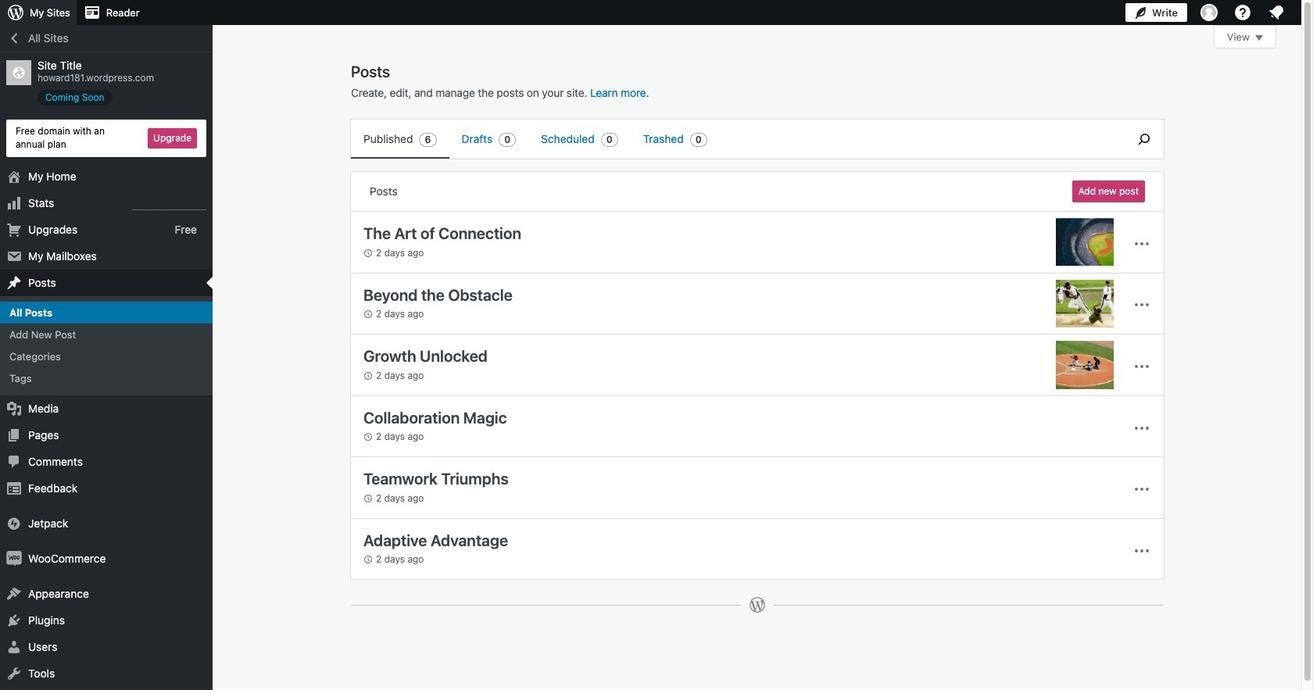 Task type: describe. For each thing, give the bounding box(es) containing it.
1 toggle menu image from the top
[[1133, 296, 1152, 315]]

highest hourly views 0 image
[[132, 200, 206, 210]]

my profile image
[[1201, 4, 1218, 21]]

3 toggle menu image from the top
[[1133, 542, 1152, 560]]

closed image
[[1256, 35, 1264, 41]]

open search image
[[1125, 130, 1164, 149]]

1 img image from the top
[[6, 516, 22, 532]]



Task type: locate. For each thing, give the bounding box(es) containing it.
1 vertical spatial toggle menu image
[[1133, 357, 1152, 376]]

3 toggle menu image from the top
[[1133, 480, 1152, 499]]

manage your notifications image
[[1268, 3, 1286, 22]]

help image
[[1234, 3, 1253, 22]]

toggle menu image
[[1133, 296, 1152, 315], [1133, 419, 1152, 438], [1133, 542, 1152, 560]]

1 vertical spatial img image
[[6, 552, 22, 567]]

0 vertical spatial toggle menu image
[[1133, 234, 1152, 253]]

1 vertical spatial toggle menu image
[[1133, 419, 1152, 438]]

0 vertical spatial toggle menu image
[[1133, 296, 1152, 315]]

1 toggle menu image from the top
[[1133, 234, 1152, 253]]

2 vertical spatial toggle menu image
[[1133, 542, 1152, 560]]

2 toggle menu image from the top
[[1133, 419, 1152, 438]]

img image
[[6, 516, 22, 532], [6, 552, 22, 567]]

2 vertical spatial toggle menu image
[[1133, 480, 1152, 499]]

toggle menu image
[[1133, 234, 1152, 253], [1133, 357, 1152, 376], [1133, 480, 1152, 499]]

0 vertical spatial img image
[[6, 516, 22, 532]]

2 toggle menu image from the top
[[1133, 357, 1152, 376]]

None search field
[[1125, 120, 1164, 159]]

2 img image from the top
[[6, 552, 22, 567]]

menu
[[351, 120, 1118, 159]]

main content
[[350, 25, 1277, 630]]



Task type: vqa. For each thing, say whether or not it's contained in the screenshot.
My shopping cart Icon
no



